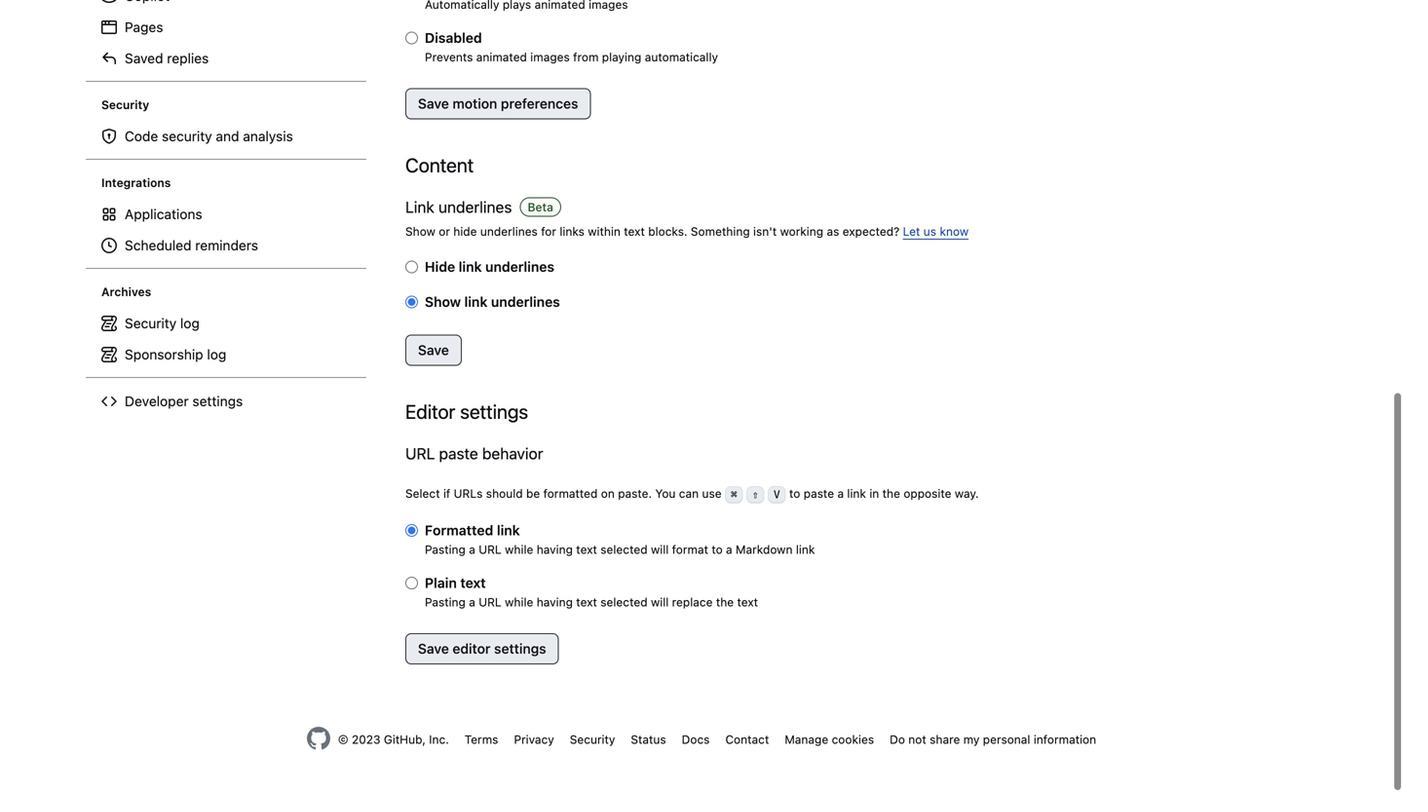 Task type: locate. For each thing, give the bounding box(es) containing it.
paste right v
[[804, 487, 834, 501]]

selected for link
[[601, 543, 648, 557]]

sponsorship
[[125, 347, 203, 363]]

having down pasting a url while having text selected will format to a markdown link
[[537, 596, 573, 609]]

0 vertical spatial show
[[406, 225, 436, 239]]

selected down pasting a url while having text selected will format to a markdown link
[[601, 596, 648, 609]]

0 vertical spatial while
[[505, 543, 534, 557]]

pasting down formatted
[[425, 543, 466, 557]]

1 horizontal spatial paste
[[804, 487, 834, 501]]

1 will from the top
[[651, 543, 669, 557]]

1 vertical spatial url
[[479, 543, 502, 557]]

prevents animated images from playing automatically
[[425, 50, 718, 64]]

1 vertical spatial pasting
[[425, 596, 466, 609]]

plain
[[425, 575, 457, 591]]

link right hide at the left of page
[[459, 259, 482, 275]]

2 save from the top
[[418, 342, 449, 358]]

link inside "v to paste a link in the opposite way."
[[848, 487, 867, 501]]

while down the formatted link
[[505, 543, 534, 557]]

2 vertical spatial save
[[418, 641, 449, 657]]

1 vertical spatial to
[[712, 543, 723, 557]]

0 vertical spatial save
[[418, 96, 449, 112]]

2 vertical spatial url
[[479, 596, 502, 609]]

log for sponsorship log
[[207, 347, 226, 363]]

2 having from the top
[[537, 596, 573, 609]]

1 pasting from the top
[[425, 543, 466, 557]]

animated
[[476, 50, 527, 64]]

and
[[216, 128, 239, 144]]

save button
[[406, 335, 462, 366]]

security left the status link
[[570, 733, 615, 747]]

log up sponsorship log on the left of the page
[[180, 315, 200, 331]]

0 horizontal spatial the
[[716, 596, 734, 609]]

sponsorship log link
[[94, 339, 359, 370]]

1 while from the top
[[505, 543, 534, 557]]

blocks.
[[648, 225, 688, 239]]

underlines
[[439, 198, 512, 217], [480, 225, 538, 239], [486, 259, 555, 275], [491, 294, 560, 310]]

1 horizontal spatial to
[[790, 487, 801, 501]]

clock image
[[101, 238, 117, 253]]

a
[[838, 487, 844, 501], [469, 543, 476, 557], [726, 543, 733, 557], [469, 596, 476, 609]]

save inside the link underlines element
[[418, 342, 449, 358]]

while for text
[[505, 596, 534, 609]]

Formatted link radio
[[406, 524, 418, 537]]

status
[[631, 733, 666, 747]]

selected down paste.
[[601, 543, 648, 557]]

link underlines
[[406, 198, 512, 217]]

code, planning, and automation list
[[94, 0, 359, 74]]

1 log image from the top
[[101, 316, 117, 331]]

save down 'show link underlines' radio
[[418, 342, 449, 358]]

save left the editor at the left
[[418, 641, 449, 657]]

show left the or
[[406, 225, 436, 239]]

1 vertical spatial security
[[125, 315, 177, 331]]

url down the plain text
[[479, 596, 502, 609]]

settings
[[192, 393, 243, 409], [460, 400, 528, 423], [494, 641, 547, 657]]

paste up urls
[[439, 445, 478, 463]]

1 vertical spatial save
[[418, 342, 449, 358]]

format
[[672, 543, 709, 557]]

to right format
[[712, 543, 723, 557]]

sponsorship log
[[125, 347, 226, 363]]

show
[[406, 225, 436, 239], [425, 294, 461, 310]]

can
[[679, 487, 699, 501]]

manage cookies
[[785, 733, 874, 747]]

v to paste a link in the opposite way.
[[774, 487, 979, 501]]

not
[[909, 733, 927, 747]]

save for save
[[418, 342, 449, 358]]

log down security log link
[[207, 347, 226, 363]]

will left format
[[651, 543, 669, 557]]

the inside "v to paste a link in the opposite way."
[[883, 487, 901, 501]]

personal
[[983, 733, 1031, 747]]

© 2023 github, inc.
[[338, 733, 449, 747]]

1 vertical spatial log
[[207, 347, 226, 363]]

save editor settings
[[418, 641, 547, 657]]

1 having from the top
[[537, 543, 573, 557]]

1 vertical spatial log image
[[101, 347, 117, 363]]

in
[[870, 487, 880, 501]]

2 while from the top
[[505, 596, 534, 609]]

2 log image from the top
[[101, 347, 117, 363]]

settings up "behavior"
[[460, 400, 528, 423]]

©
[[338, 733, 349, 747]]

1 selected from the top
[[601, 543, 648, 557]]

text right "within"
[[624, 225, 645, 239]]

url for formatted link
[[479, 543, 502, 557]]

save inside "button"
[[418, 96, 449, 112]]

2 selected from the top
[[601, 596, 648, 609]]

something
[[691, 225, 750, 239]]

homepage image
[[307, 727, 330, 751]]

log image up code icon
[[101, 347, 117, 363]]

security for security log
[[125, 315, 177, 331]]

formatted
[[425, 523, 494, 539]]

the
[[883, 487, 901, 501], [716, 596, 734, 609]]

0 vertical spatial pasting
[[425, 543, 466, 557]]

isn't
[[754, 225, 777, 239]]

link for hide link underlines
[[459, 259, 482, 275]]

0 vertical spatial log
[[180, 315, 200, 331]]

0 vertical spatial having
[[537, 543, 573, 557]]

settings down "sponsorship log" link
[[192, 393, 243, 409]]

security inside archives list
[[125, 315, 177, 331]]

3 save from the top
[[418, 641, 449, 657]]

underlines up show link underlines
[[486, 259, 555, 275]]

while up save editor settings
[[505, 596, 534, 609]]

1 vertical spatial having
[[537, 596, 573, 609]]

a down the formatted link
[[469, 543, 476, 557]]

pasting
[[425, 543, 466, 557], [425, 596, 466, 609]]

link right markdown
[[796, 543, 815, 557]]

underlines up hide
[[439, 198, 512, 217]]

behavior
[[482, 445, 543, 463]]

1 horizontal spatial the
[[883, 487, 901, 501]]

reminders
[[195, 237, 258, 253]]

developer settings
[[125, 393, 243, 409]]

Show link underlines radio
[[406, 296, 418, 309]]

save
[[418, 96, 449, 112], [418, 342, 449, 358], [418, 641, 449, 657]]

security up code
[[101, 98, 149, 112]]

0 horizontal spatial to
[[712, 543, 723, 557]]

disabled
[[425, 30, 482, 46]]

from
[[573, 50, 599, 64]]

log image
[[101, 316, 117, 331], [101, 347, 117, 363]]

1 vertical spatial paste
[[804, 487, 834, 501]]

0 vertical spatial paste
[[439, 445, 478, 463]]

github,
[[384, 733, 426, 747]]

2 will from the top
[[651, 596, 669, 609]]

pasting down plain
[[425, 596, 466, 609]]

log inside security log link
[[180, 315, 200, 331]]

a inside "v to paste a link in the opposite way."
[[838, 487, 844, 501]]

having down formatted
[[537, 543, 573, 557]]

link down the should
[[497, 523, 520, 539]]

saved replies link
[[94, 43, 359, 74]]

on
[[601, 487, 615, 501]]

log inside "sponsorship log" link
[[207, 347, 226, 363]]

security
[[101, 98, 149, 112], [125, 315, 177, 331], [570, 733, 615, 747]]

opposite
[[904, 487, 952, 501]]

save left motion at top left
[[418, 96, 449, 112]]

share
[[930, 733, 961, 747]]

beta
[[528, 201, 554, 214]]

docs
[[682, 733, 710, 747]]

the right replace
[[716, 596, 734, 609]]

you
[[656, 487, 676, 501]]

Disabled radio
[[406, 32, 418, 45]]

link down hide link underlines
[[465, 294, 488, 310]]

1 vertical spatial show
[[425, 294, 461, 310]]

text
[[624, 225, 645, 239], [576, 543, 597, 557], [460, 575, 486, 591], [576, 596, 597, 609], [737, 596, 758, 609]]

pages link
[[94, 12, 359, 43]]

if
[[443, 487, 451, 501]]

0 vertical spatial will
[[651, 543, 669, 557]]

will left replace
[[651, 596, 669, 609]]

to right v
[[790, 487, 801, 501]]

do not share my personal information
[[890, 733, 1097, 747]]

1 vertical spatial selected
[[601, 596, 648, 609]]

url down the formatted link
[[479, 543, 502, 557]]

select if urls should be formatted on paste. you can use ⌘
[[406, 487, 738, 501]]

a down the plain text
[[469, 596, 476, 609]]

for
[[541, 225, 557, 239]]

replace
[[672, 596, 713, 609]]

manage cookies button
[[785, 731, 874, 749]]

0 vertical spatial the
[[883, 487, 901, 501]]

2 pasting from the top
[[425, 596, 466, 609]]

settings right the editor at the left
[[494, 641, 547, 657]]

0 vertical spatial selected
[[601, 543, 648, 557]]

1 save from the top
[[418, 96, 449, 112]]

analysis
[[243, 128, 293, 144]]

0 horizontal spatial log
[[180, 315, 200, 331]]

1 vertical spatial will
[[651, 596, 669, 609]]

url
[[406, 445, 435, 463], [479, 543, 502, 557], [479, 596, 502, 609]]

1 vertical spatial while
[[505, 596, 534, 609]]

0 vertical spatial to
[[790, 487, 801, 501]]

0 vertical spatial log image
[[101, 316, 117, 331]]

link underlines element
[[406, 219, 1310, 366]]

log image down the "archives"
[[101, 316, 117, 331]]

text up pasting a url while having text selected will replace the text
[[576, 543, 597, 557]]

reply image
[[101, 51, 117, 66]]

selected for text
[[601, 596, 648, 609]]

paste
[[439, 445, 478, 463], [804, 487, 834, 501]]

pasting a url while having text selected will format to a markdown link
[[425, 543, 815, 557]]

a left in
[[838, 487, 844, 501]]

url up select
[[406, 445, 435, 463]]

code security and analysis link
[[94, 121, 359, 152]]

security up "sponsorship"
[[125, 315, 177, 331]]

security log link
[[94, 308, 359, 339]]

should
[[486, 487, 523, 501]]

while
[[505, 543, 534, 557], [505, 596, 534, 609]]

show right 'show link underlines' radio
[[425, 294, 461, 310]]

the right in
[[883, 487, 901, 501]]

2 vertical spatial security
[[570, 733, 615, 747]]

paste inside "v to paste a link in the opposite way."
[[804, 487, 834, 501]]

link left in
[[848, 487, 867, 501]]

1 horizontal spatial log
[[207, 347, 226, 363]]

settings for editor settings
[[460, 400, 528, 423]]

text inside the link underlines element
[[624, 225, 645, 239]]



Task type: describe. For each thing, give the bounding box(es) containing it.
security link
[[570, 733, 615, 747]]

save motion preferences button
[[406, 88, 591, 120]]

as
[[827, 225, 840, 239]]

urls
[[454, 487, 483, 501]]

terms
[[465, 733, 499, 747]]

paste.
[[618, 487, 652, 501]]

prevents
[[425, 50, 473, 64]]

Hide link underlines radio
[[406, 261, 418, 274]]

will for text
[[651, 596, 669, 609]]

pasting for plain
[[425, 596, 466, 609]]

log image for security
[[101, 316, 117, 331]]

integrations
[[101, 176, 171, 190]]

inc.
[[429, 733, 449, 747]]

privacy
[[514, 733, 554, 747]]

contact link
[[726, 733, 769, 747]]

us
[[924, 225, 937, 239]]

developer
[[125, 393, 189, 409]]

way.
[[955, 487, 979, 501]]

text down pasting a url while having text selected will format to a markdown link
[[576, 596, 597, 609]]

archives
[[101, 285, 151, 299]]

link for formatted link
[[497, 523, 520, 539]]

to inside "v to paste a link in the opposite way."
[[790, 487, 801, 501]]

underlines down hide link underlines
[[491, 294, 560, 310]]

url paste behavior
[[406, 445, 543, 463]]

pasting a url while having text selected will replace the text
[[425, 596, 758, 609]]

1 vertical spatial the
[[716, 596, 734, 609]]

2023
[[352, 733, 381, 747]]

url for plain text
[[479, 596, 502, 609]]

status link
[[631, 733, 666, 747]]

links
[[560, 225, 585, 239]]

scheduled reminders link
[[94, 230, 359, 261]]

let us know link
[[903, 225, 969, 239]]

show for show link underlines
[[425, 294, 461, 310]]

code
[[125, 128, 158, 144]]

log image for sponsorship
[[101, 347, 117, 363]]

scheduled reminders
[[125, 237, 258, 253]]

automatically
[[645, 50, 718, 64]]

formatted link
[[425, 523, 520, 539]]

expected?
[[843, 225, 900, 239]]

editor settings
[[406, 400, 528, 423]]

be
[[526, 487, 540, 501]]

security
[[162, 128, 212, 144]]

hide
[[425, 259, 455, 275]]

shield lock image
[[101, 129, 117, 144]]

motion
[[453, 96, 497, 112]]

know
[[940, 225, 969, 239]]

information
[[1034, 733, 1097, 747]]

editor
[[453, 641, 491, 657]]

0 vertical spatial security
[[101, 98, 149, 112]]

text down markdown
[[737, 596, 758, 609]]

scheduled
[[125, 237, 192, 253]]

preferences
[[501, 96, 578, 112]]

will for link
[[651, 543, 669, 557]]

show for show or hide underlines for links within text blocks. something isn't working as expected? let us know
[[406, 225, 436, 239]]

saved
[[125, 50, 163, 66]]

settings inside button
[[494, 641, 547, 657]]

privacy link
[[514, 733, 554, 747]]

manage
[[785, 733, 829, 747]]

or
[[439, 225, 450, 239]]

settings for developer settings
[[192, 393, 243, 409]]

do not share my personal information button
[[890, 731, 1097, 749]]

select
[[406, 487, 440, 501]]

editor
[[406, 400, 456, 423]]

saved replies
[[125, 50, 209, 66]]

playing
[[602, 50, 642, 64]]

a left markdown
[[726, 543, 733, 557]]

hide
[[454, 225, 477, 239]]

code image
[[101, 394, 117, 409]]

v
[[774, 489, 780, 501]]

my
[[964, 733, 980, 747]]

applications link
[[94, 199, 359, 230]]

apps image
[[101, 207, 117, 222]]

use
[[702, 487, 722, 501]]

0 vertical spatial url
[[406, 445, 435, 463]]

while for link
[[505, 543, 534, 557]]

⌘
[[731, 489, 738, 501]]

having for text
[[537, 596, 573, 609]]

link
[[406, 198, 435, 217]]

underlines left for
[[480, 225, 538, 239]]

Plain text radio
[[406, 577, 418, 590]]

markdown
[[736, 543, 793, 557]]

developer settings link
[[94, 386, 359, 417]]

archives list
[[94, 308, 359, 370]]

copilot image
[[101, 0, 117, 4]]

save for save editor settings
[[418, 641, 449, 657]]

working
[[780, 225, 824, 239]]

link for show link underlines
[[465, 294, 488, 310]]

autoplay animated images element
[[406, 0, 1310, 120]]

let
[[903, 225, 921, 239]]

within
[[588, 225, 621, 239]]

⇧
[[753, 489, 759, 501]]

0 horizontal spatial paste
[[439, 445, 478, 463]]

pasting for formatted
[[425, 543, 466, 557]]

applications
[[125, 206, 202, 222]]

terms link
[[465, 733, 499, 747]]

integrations list
[[94, 199, 359, 261]]

security log
[[125, 315, 200, 331]]

cookies
[[832, 733, 874, 747]]

security for security link
[[570, 733, 615, 747]]

code security and analysis
[[125, 128, 293, 144]]

log for security log
[[180, 315, 200, 331]]

having for link
[[537, 543, 573, 557]]

pages
[[125, 19, 163, 35]]

save editor settings button
[[406, 634, 559, 665]]

browser image
[[101, 19, 117, 35]]

show link underlines
[[425, 294, 560, 310]]

content
[[406, 154, 474, 177]]

save for save motion preferences
[[418, 96, 449, 112]]

text right plain
[[460, 575, 486, 591]]

plain text
[[425, 575, 486, 591]]

show or hide underlines for links within text blocks. something isn't working as expected? let us know
[[406, 225, 969, 239]]

replies
[[167, 50, 209, 66]]



Task type: vqa. For each thing, say whether or not it's contained in the screenshot.
Save editor settings
yes



